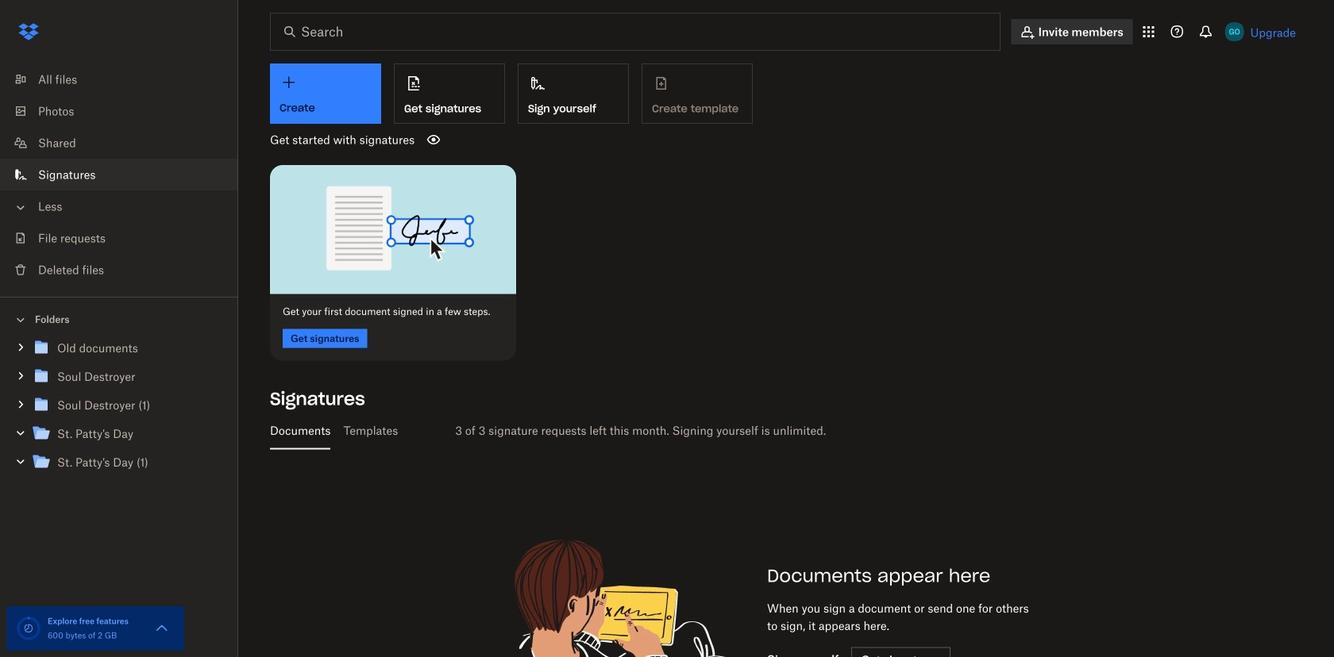 Task type: describe. For each thing, give the bounding box(es) containing it.
quota usage progress bar
[[16, 616, 41, 642]]

less image
[[13, 200, 29, 216]]

Search in folder "Dropbox" text field
[[301, 22, 967, 41]]



Task type: vqa. For each thing, say whether or not it's contained in the screenshot.
LIST at top
yes



Task type: locate. For each thing, give the bounding box(es) containing it.
dropbox image
[[13, 16, 44, 48]]

tab list
[[264, 412, 1302, 450]]

list item
[[0, 159, 238, 191]]

list
[[0, 54, 238, 297]]

group
[[0, 331, 238, 489]]

quota usage image
[[16, 616, 41, 642]]



